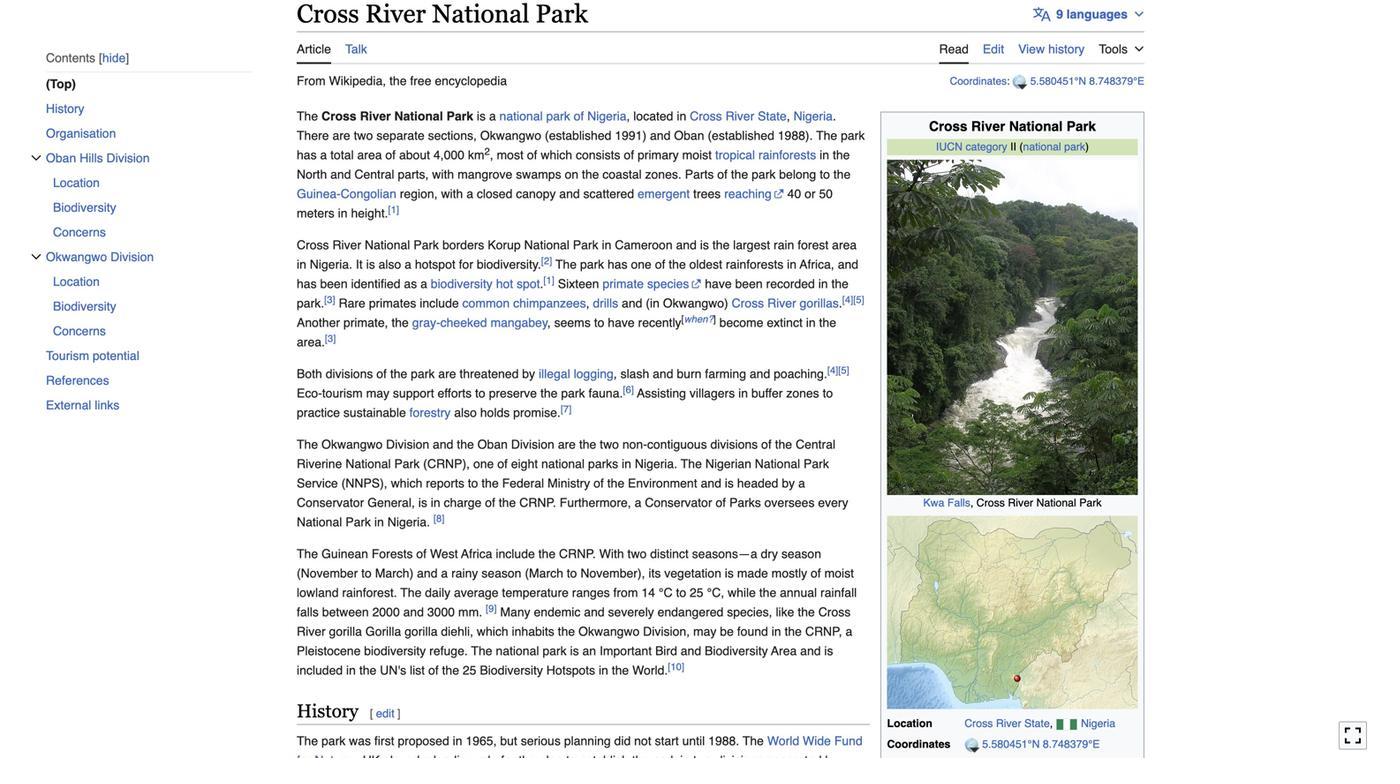 Task type: locate. For each thing, give the bounding box(es) containing it.
the inside the park has one of the oldest rainforests in africa, and has been identified as a
[[555, 257, 577, 272]]

2 been from the left
[[735, 277, 763, 291]]

1 vertical spatial biodiversity
[[364, 644, 426, 658]]

show location on an interactive map image
[[1013, 75, 1030, 90], [965, 738, 982, 753]]

mangrove
[[458, 167, 513, 182]]

0 vertical spatial concerns link
[[53, 220, 253, 244]]

forestry
[[409, 406, 451, 420]]

1 vertical spatial also
[[454, 406, 477, 420]]

park inside the . there are two separate sections, okwangwo (established 1991) and oban (established 1988). the park has a total area of about 4,000 km
[[841, 129, 865, 143]]

2 concerns link from the top
[[53, 319, 253, 343]]

the left free
[[389, 74, 407, 88]]

largest
[[733, 238, 770, 252]]

area inside cross river national park borders korup national park in cameroon and is the largest rain forest area in nigeria. it is also a hotspot for biodiversity.
[[832, 238, 857, 252]]

biodiversity.
[[477, 257, 541, 272]]

0 horizontal spatial may
[[366, 386, 389, 401]]

march)
[[375, 567, 414, 581]]

nigeria up 1988).
[[794, 109, 833, 123]]

the up 'headed'
[[775, 438, 792, 452]]

and inside the . there are two separate sections, okwangwo (established 1991) and oban (established 1988). the park has a total area of about 4,000 km
[[650, 129, 671, 143]]

include inside the guinean forests of west africa include the crnp. with two distinct seasons—a dry season (november to march) and a rainy season (march to november), its vegetation is made mostly of moist lowland rainforest. the daily average temperature ranges from 14 °c to 25 °c, while the annual rainfall falls between 2000 and 3000 mm.
[[496, 547, 535, 561]]

concerns link
[[53, 220, 253, 244], [53, 319, 253, 343]]

may inside many endemic and severely endangered species, like the cross river gorilla gorilla gorilla diehli, which inhabits the okwangwo division, may be found in the crnp, a pleistocene biodiversity refuge. the national park is an important bird and biodiversity area and is included in the un's list of the 25 biodiversity hotspots in the world.
[[693, 625, 717, 639]]

divisions up tourism
[[326, 367, 373, 381]]

2 vertical spatial location
[[887, 718, 932, 730]]

[1] link
[[388, 204, 399, 215], [543, 275, 554, 286]]

a left the total
[[320, 148, 327, 162]]

the down the like
[[785, 625, 802, 639]]

two inside the okwangwo division and the oban division are the two non-contiguous divisions of the central riverine national park (crnp), one of eight national parks in nigeria. the nigerian national park service (nnps), which reports to the federal ministry of the environment and is headed by a conservator general, is in charge of the crnp. furthermore, a conservator of parks oversees every national park in nigeria.
[[600, 438, 619, 452]]

average
[[454, 586, 499, 600]]

service
[[297, 477, 338, 491]]

gray-
[[412, 316, 440, 330]]

biodiversity inside biodiversity hot spot . [1] sixteen primate species
[[431, 277, 493, 291]]

contents hide
[[46, 51, 126, 65]]

2 (established from the left
[[708, 129, 774, 143]]

species,
[[727, 605, 772, 620]]

the up (november
[[297, 547, 318, 561]]

0 horizontal spatial have
[[608, 316, 635, 330]]

2 vertical spatial are
[[558, 438, 576, 452]]

the up the there
[[297, 109, 318, 123]]

[3] for [3]
[[325, 333, 336, 344]]

contents
[[46, 51, 95, 65]]

central down zones
[[796, 438, 836, 452]]

primates
[[369, 296, 416, 310]]

conservator down environment
[[645, 496, 712, 510]]

1 horizontal spatial for
[[459, 257, 473, 272]]

park inside "cross river national park iucn category ii ( national park )"
[[1064, 141, 1085, 153]]

0 vertical spatial biodiversity
[[431, 277, 493, 291]]

park.
[[297, 296, 324, 310]]

1 horizontal spatial [4] link
[[842, 294, 853, 305]]

0 vertical spatial show location on an interactive map image
[[1013, 75, 1030, 90]]

1 horizontal spatial include
[[496, 547, 535, 561]]

to down drills
[[594, 316, 604, 330]]

1 biodiversity link from the top
[[53, 195, 253, 220]]

0 vertical spatial by
[[522, 367, 535, 381]]

to up charge
[[468, 477, 478, 491]]

crnp,
[[805, 625, 842, 639]]

the park was first proposed in 1965, but serious planning did not start until 1988. the
[[297, 734, 767, 748]]

1 vertical spatial oban
[[46, 151, 76, 165]]

efforts
[[438, 386, 472, 401]]

nature
[[315, 754, 352, 759]]

25 inside many endemic and severely endangered species, like the cross river gorilla gorilla gorilla diehli, which inhabits the okwangwo division, may be found in the crnp, a pleistocene biodiversity refuge. the national park is an important bird and biodiversity area and is included in the un's list of the 25 biodiversity hotspots in the world.
[[463, 664, 476, 678]]

map showing the location of cross river national park image
[[887, 516, 1138, 710]]

1 vertical spatial 25
[[463, 664, 476, 678]]

and up assisting
[[653, 367, 673, 381]]

and up buffer on the bottom
[[750, 367, 770, 381]]

the inside have been recorded in the park.
[[831, 277, 849, 291]]

article
[[297, 42, 331, 56]]

0 vertical spatial state
[[758, 109, 787, 123]]

1 horizontal spatial nigeria.
[[387, 515, 430, 529]]

2 gorilla from the left
[[405, 625, 438, 639]]

[5] inside both divisions of the park are threatened by illegal logging , slash and burn farming and poaching. [4] [5]
[[838, 365, 849, 376]]

to right °c
[[676, 586, 686, 600]]

1 horizontal spatial [5] link
[[853, 294, 864, 305]]

closed
[[477, 187, 513, 201]]

also inside cross river national park borders korup national park in cameroon and is the largest rain forest area in nigeria. it is also a hotspot for biodiversity.
[[378, 257, 401, 272]]

biodiversity down be
[[705, 644, 768, 658]]

]
[[713, 314, 716, 325], [397, 707, 401, 721]]

gorilla down 3000
[[405, 625, 438, 639]]

and left 3000
[[403, 605, 424, 620]]

the inside become extinct in the area.
[[819, 316, 836, 330]]

1 vertical spatial [3]
[[325, 333, 336, 344]]

0 vertical spatial crnp.
[[519, 496, 556, 510]]

5.580451°n for the bottom 5.580451°n 8.748379°e link
[[982, 738, 1040, 751]]

1 horizontal spatial may
[[693, 625, 717, 639]]

0 vertical spatial two
[[354, 129, 373, 143]]

park up "[7]" link
[[561, 386, 585, 401]]

location link for okwangwo division
[[53, 269, 253, 294]]

1 vertical spatial 5.580451°n
[[982, 738, 1040, 751]]

central inside in the north and central parts, with mangrove swamps on the coastal zones. parts of the park belong to the guinea-congolian region, with a closed canopy and scattered emergent trees reaching
[[354, 167, 394, 182]]

world wide fund for nature
[[297, 734, 863, 759]]

coordinates down edit at top right
[[950, 75, 1007, 88]]

0 vertical spatial include
[[420, 296, 459, 310]]

emergent
[[638, 187, 690, 201]]

1 concerns from the top
[[53, 225, 106, 239]]

] right edit link
[[397, 707, 401, 721]]

0 vertical spatial central
[[354, 167, 394, 182]]

[3] inside [3] rare primates include common chimpanzees , drills and (in okwangwo) cross river gorillas . [4] [5]
[[324, 294, 335, 305]]

0 vertical spatial divisions
[[326, 367, 373, 381]]

primate
[[603, 277, 644, 291]]

primate,
[[343, 316, 388, 330]]

dry
[[761, 547, 778, 561]]

have inside have been recorded in the park.
[[705, 277, 732, 291]]

[1] link down "[2]"
[[543, 275, 554, 286]]

divisions inside the okwangwo division and the oban division are the two non-contiguous divisions of the central riverine national park (crnp), one of eight national parks in nigeria. the nigerian national park service (nnps), which reports to the federal ministry of the environment and is headed by a conservator general, is in charge of the crnp. furthermore, a conservator of parks oversees every national park in nigeria.
[[710, 438, 758, 452]]

0 vertical spatial which
[[541, 148, 572, 162]]

talk
[[345, 42, 367, 56]]

national inside the okwangwo division and the oban division are the two non-contiguous divisions of the central riverine national park (crnp), one of eight national parks in nigeria. the nigerian national park service (nnps), which reports to the federal ministry of the environment and is headed by a conservator general, is in charge of the crnp. furthermore, a conservator of parks oversees every national park in nigeria.
[[541, 457, 585, 471]]

0 horizontal spatial [5]
[[838, 365, 849, 376]]

okwangwo up 'important'
[[578, 625, 640, 639]]

location for oban
[[53, 176, 100, 190]]

0 vertical spatial has
[[297, 148, 317, 162]]

are up the total
[[332, 129, 350, 143]]

5.580451°n 8.748379°e down the cross river state ,
[[982, 738, 1100, 751]]

[ down "okwangwo)"
[[681, 314, 684, 325]]

2 horizontal spatial nigeria.
[[635, 457, 677, 471]]

1 horizontal spatial state
[[1024, 718, 1050, 730]]

0 vertical spatial location link
[[53, 170, 253, 195]]

0 vertical spatial concerns
[[53, 225, 106, 239]]

the inside both divisions of the park are threatened by illegal logging , slash and burn farming and poaching. [4] [5]
[[390, 367, 407, 381]]

of inside the park has one of the oldest rainforests in africa, and has been identified as a
[[655, 257, 665, 272]]

crnp. inside the guinean forests of west africa include the crnp. with two distinct seasons—a dry season (november to march) and a rainy season (march to november), its vegetation is made mostly of moist lowland rainforest. the daily average temperature ranges from 14 °c to 25 °c, while the annual rainfall falls between 2000 and 3000 mm.
[[559, 547, 596, 561]]

two inside the guinean forests of west africa include the crnp. with two distinct seasons—a dry season (november to march) and a rainy season (march to november), its vegetation is made mostly of moist lowland rainforest. the daily average temperature ranges from 14 °c to 25 °c, while the annual rainfall falls between 2000 and 3000 mm.
[[628, 547, 647, 561]]

division
[[106, 151, 150, 165], [111, 250, 154, 264], [386, 438, 429, 452], [511, 438, 554, 452]]

cross inside cross river national park borders korup national park in cameroon and is the largest rain forest area in nigeria. it is also a hotspot for biodiversity.
[[297, 238, 329, 252]]

1 horizontal spatial show location on an interactive map image
[[1013, 75, 1030, 90]]

biodiversity link for oban hills division
[[53, 195, 253, 220]]

rainforests inside '2 , most of which consists of primary moist tropical rainforests'
[[759, 148, 816, 162]]

[4] link right "gorillas"
[[842, 294, 853, 305]]

gorilla
[[329, 625, 362, 639], [405, 625, 438, 639]]

[1]
[[388, 204, 399, 215], [543, 275, 554, 286]]

:
[[1007, 75, 1010, 88]]

in down guinea-congolian link
[[338, 206, 348, 220]]

[4] down "gorillas"
[[827, 365, 838, 376]]

oban right x small image
[[46, 151, 76, 165]]

with right region,
[[441, 187, 463, 201]]

2 [3] link from the top
[[325, 333, 336, 344]]

5.580451°n 8.748379°e link down history
[[1030, 75, 1145, 88]]

west
[[430, 547, 458, 561]]

season up mostly
[[781, 547, 821, 561]]

the inside another primate, the gray-cheeked mangabey , seems to have recently [ when? ]
[[392, 316, 409, 330]]

to inside in the north and central parts, with mangrove swamps on the coastal zones. parts of the park belong to the guinea-congolian region, with a closed canopy and scattered emergent trees reaching
[[820, 167, 830, 182]]

0 vertical spatial biodiversity link
[[53, 195, 253, 220]]

the right 1988).
[[816, 129, 837, 143]]

the inside the . there are two separate sections, okwangwo (established 1991) and oban (established 1988). the park has a total area of about 4,000 km
[[816, 129, 837, 143]]

0 vertical spatial cross river state link
[[690, 109, 787, 123]]

0 horizontal spatial are
[[332, 129, 350, 143]]

park up support
[[411, 367, 435, 381]]

5.580451°n 8.748379°e for top 5.580451°n 8.748379°e link
[[1030, 75, 1145, 88]]

5.580451°n for top 5.580451°n 8.748379°e link
[[1030, 75, 1086, 88]]

1 vertical spatial divisions
[[710, 438, 758, 452]]

0 vertical spatial also
[[378, 257, 401, 272]]

cross inside "cross river national park iucn category ii ( national park )"
[[929, 118, 968, 134]]

okwangwo inside the okwangwo division and the oban division are the two non-contiguous divisions of the central riverine national park (crnp), one of eight national parks in nigeria. the nigerian national park service (nnps), which reports to the federal ministry of the environment and is headed by a conservator general, is in charge of the crnp. furthermore, a conservator of parks oversees every national park in nigeria.
[[321, 438, 383, 452]]

oban inside "link"
[[46, 151, 76, 165]]

1 horizontal spatial [1]
[[543, 275, 554, 286]]

which inside many endemic and severely endangered species, like the cross river gorilla gorilla gorilla diehli, which inhabits the okwangwo division, may be found in the crnp, a pleistocene biodiversity refuge. the national park is an important bird and biodiversity area and is included in the un's list of the 25 biodiversity hotspots in the world.
[[477, 625, 508, 639]]

and up (crnp),
[[433, 438, 453, 452]]

which down [9]
[[477, 625, 508, 639]]

africa,
[[800, 257, 834, 272]]

2 vertical spatial .
[[839, 296, 842, 310]]

kwa
[[923, 497, 945, 510]]

2 vertical spatial oban
[[477, 438, 508, 452]]

1 vertical spatial ]
[[397, 707, 401, 721]]

sections,
[[428, 129, 477, 143]]

has up north
[[297, 148, 317, 162]]

a inside the . there are two separate sections, okwangwo (established 1991) and oban (established 1988). the park has a total area of about 4,000 km
[[320, 148, 327, 162]]

world wide fund for nature link
[[297, 734, 863, 759]]

the up support
[[390, 367, 407, 381]]

0 horizontal spatial for
[[297, 754, 311, 759]]

[5] right poaching.
[[838, 365, 849, 376]]

in the north and central parts, with mangrove swamps on the coastal zones. parts of the park belong to the guinea-congolian region, with a closed canopy and scattered emergent trees reaching
[[297, 148, 851, 201]]

0 horizontal spatial nigeria.
[[310, 257, 352, 272]]

0 vertical spatial history
[[46, 101, 84, 116]]

show location on an interactive map image for top 5.580451°n 8.748379°e link
[[1013, 75, 1030, 90]]

crnp. left with
[[559, 547, 596, 561]]

national down inhabits
[[496, 644, 539, 658]]

reaching link
[[724, 187, 784, 201]]

nigeria. inside cross river national park borders korup national park in cameroon and is the largest rain forest area in nigeria. it is also a hotspot for biodiversity.
[[310, 257, 352, 272]]

seasons—a
[[692, 547, 757, 561]]

biodiversity down hills
[[53, 200, 116, 214]]

0 horizontal spatial history
[[46, 101, 84, 116]]

(march
[[525, 567, 563, 581]]

2 [3] from the top
[[325, 333, 336, 344]]

2 concerns from the top
[[53, 324, 106, 338]]

[1] down "[2]"
[[543, 275, 554, 286]]

a inside cross river national park borders korup national park in cameroon and is the largest rain forest area in nigeria. it is also a hotspot for biodiversity.
[[405, 257, 411, 272]]

the up species
[[669, 257, 686, 272]]

1 (established from the left
[[545, 129, 611, 143]]

forest
[[798, 238, 829, 252]]

[1] inside biodiversity hot spot . [1] sixteen primate species
[[543, 275, 554, 286]]

forestry link
[[409, 406, 451, 420]]

gorilla down between
[[329, 625, 362, 639]]

moist inside the guinean forests of west africa include the crnp. with two distinct seasons—a dry season (november to march) and a rainy season (march to november), its vegetation is made mostly of moist lowland rainforest. the daily average temperature ranges from 14 °c to 25 °c, while the annual rainfall falls between 2000 and 3000 mm.
[[824, 567, 854, 581]]

illegal
[[539, 367, 570, 381]]

location for okwangwo
[[53, 275, 100, 289]]

1 vertical spatial .
[[540, 277, 543, 291]]

found
[[737, 625, 768, 639]]

potential
[[93, 349, 139, 363]]

hide
[[102, 51, 126, 65]]

1 conservator from the left
[[297, 496, 364, 510]]

two up the total
[[354, 129, 373, 143]]

also
[[378, 257, 401, 272], [454, 406, 477, 420]]

gorilla
[[365, 625, 401, 639]]

. inside [3] rare primates include common chimpanzees , drills and (in okwangwo) cross river gorillas . [4] [5]
[[839, 296, 842, 310]]

have down drills
[[608, 316, 635, 330]]

of right parts
[[717, 167, 728, 182]]

mangabey
[[491, 316, 548, 330]]

0 vertical spatial moist
[[682, 148, 712, 162]]

concerns
[[53, 225, 106, 239], [53, 324, 106, 338]]

0 vertical spatial rainforests
[[759, 148, 816, 162]]

external links
[[46, 398, 119, 412]]

1 horizontal spatial [1] link
[[543, 275, 554, 286]]

moist inside '2 , most of which consists of primary moist tropical rainforests'
[[682, 148, 712, 162]]

1 vertical spatial one
[[473, 457, 494, 471]]

concerns up okwangwo division
[[53, 225, 106, 239]]

common
[[462, 296, 510, 310]]

1 horizontal spatial area
[[832, 238, 857, 252]]

1 vertical spatial [5] link
[[838, 365, 849, 376]]

0 horizontal spatial also
[[378, 257, 401, 272]]

parts,
[[398, 167, 429, 182]]

park up sixteen
[[580, 257, 604, 272]]

, inside both divisions of the park are threatened by illegal logging , slash and burn farming and poaching. [4] [5]
[[614, 367, 617, 381]]

area right the forest
[[832, 238, 857, 252]]

°c
[[659, 586, 673, 600]]

5.580451°n down the cross river state ,
[[982, 738, 1040, 751]]

the down parks
[[607, 477, 624, 491]]

national
[[499, 109, 543, 123], [1023, 141, 1061, 153], [541, 457, 585, 471], [496, 644, 539, 658]]

area right the total
[[357, 148, 382, 162]]

biodiversity
[[53, 200, 116, 214], [53, 299, 116, 313], [705, 644, 768, 658], [480, 664, 543, 678]]

reports
[[426, 477, 464, 491]]

[1] down the congolian
[[388, 204, 399, 215]]

park inside both divisions of the park are threatened by illegal logging , slash and burn farming and poaching. [4] [5]
[[411, 367, 435, 381]]

0 horizontal spatial one
[[473, 457, 494, 471]]

guinea-
[[297, 187, 341, 201]]

1 vertical spatial which
[[391, 477, 422, 491]]

canopy
[[516, 187, 556, 201]]

0 horizontal spatial been
[[320, 277, 348, 291]]

history inside "cross river national park" element
[[297, 701, 358, 722]]

tourism
[[46, 349, 89, 363]]

mm.
[[458, 605, 482, 620]]

1 vertical spatial [4] link
[[827, 365, 838, 376]]

river up separate at left
[[360, 109, 391, 123]]

cross river state link up tropical
[[690, 109, 787, 123]]

2 horizontal spatial .
[[839, 296, 842, 310]]

5.580451°n 8.748379°e down history
[[1030, 75, 1145, 88]]

0 vertical spatial for
[[459, 257, 473, 272]]

0 vertical spatial season
[[781, 547, 821, 561]]

cross river state link
[[690, 109, 787, 123], [965, 718, 1050, 730]]

0 vertical spatial location
[[53, 176, 100, 190]]

nigeria link up 1988).
[[794, 109, 833, 123]]

[3] for [3] rare primates include common chimpanzees , drills and (in okwangwo) cross river gorillas . [4] [5]
[[324, 294, 335, 305]]

divisions up nigerian
[[710, 438, 758, 452]]

1 been from the left
[[320, 277, 348, 291]]

charge
[[444, 496, 482, 510]]

to right zones
[[823, 386, 833, 401]]

[5] inside [3] rare primates include common chimpanzees , drills and (in okwangwo) cross river gorillas . [4] [5]
[[853, 294, 864, 305]]

the down federal
[[499, 496, 516, 510]]

1 [3] link from the top
[[324, 294, 335, 305]]

2 biodiversity link from the top
[[53, 294, 253, 319]]

include inside [3] rare primates include common chimpanzees , drills and (in okwangwo) cross river gorillas . [4] [5]
[[420, 296, 459, 310]]

0 horizontal spatial conservator
[[297, 496, 364, 510]]

in left buffer on the bottom
[[738, 386, 748, 401]]

the inside cross river national park borders korup national park in cameroon and is the largest rain forest area in nigeria. it is also a hotspot for biodiversity.
[[712, 238, 730, 252]]

1 horizontal spatial by
[[782, 477, 795, 491]]

concerns link for oban hills division
[[53, 220, 253, 244]]

1 horizontal spatial oban
[[477, 438, 508, 452]]

is
[[477, 109, 486, 123], [700, 238, 709, 252], [366, 257, 375, 272], [725, 477, 734, 491], [418, 496, 427, 510], [725, 567, 734, 581], [570, 644, 579, 658], [824, 644, 833, 658]]

a inside in the north and central parts, with mangrove swamps on the coastal zones. parts of the park belong to the guinea-congolian region, with a closed canopy and scattered emergent trees reaching
[[466, 187, 473, 201]]

0 vertical spatial 5.580451°n 8.748379°e
[[1030, 75, 1145, 88]]

in inside the park has one of the oldest rainforests in africa, and has been identified as a
[[787, 257, 797, 272]]

vegetation
[[664, 567, 721, 581]]

the up riverine
[[297, 438, 318, 452]]

national right "ii"
[[1023, 141, 1061, 153]]

oban down holds
[[477, 438, 508, 452]]

1 horizontal spatial are
[[438, 367, 456, 381]]

in inside have been recorded in the park.
[[818, 277, 828, 291]]

. inside the . there are two separate sections, okwangwo (established 1991) and oban (established 1988). the park has a total area of about 4,000 km
[[833, 109, 836, 123]]

0 horizontal spatial .
[[540, 277, 543, 291]]

been up rare
[[320, 277, 348, 291]]

eco-tourism may support efforts to preserve the park fauna. [6]
[[297, 385, 634, 401]]

the up oldest
[[712, 238, 730, 252]]

two inside the . there are two separate sections, okwangwo (established 1991) and oban (established 1988). the park has a total area of about 4,000 km
[[354, 129, 373, 143]]

(in
[[646, 296, 660, 310]]

x small image
[[31, 252, 42, 262]]

seems
[[554, 316, 591, 330]]

park right (
[[1064, 141, 1085, 153]]

50
[[819, 187, 833, 201]]

biodiversity
[[431, 277, 493, 291], [364, 644, 426, 658]]

a inside many endemic and severely endangered species, like the cross river gorilla gorilla gorilla diehli, which inhabits the okwangwo division, may be found in the crnp, a pleistocene biodiversity refuge. the national park is an important bird and biodiversity area and is included in the un's list of the 25 biodiversity hotspots in the world.
[[846, 625, 852, 639]]

1 vertical spatial show location on an interactive map image
[[965, 738, 982, 753]]

and left (in
[[622, 296, 642, 310]]

include up gray-
[[420, 296, 459, 310]]

by inside both divisions of the park are threatened by illegal logging , slash and burn farming and poaching. [4] [5]
[[522, 367, 535, 381]]

coordinates for coordinates :
[[950, 75, 1007, 88]]

view history link
[[1018, 31, 1085, 62]]

made
[[737, 567, 768, 581]]

2 vertical spatial which
[[477, 625, 508, 639]]

okwangwo inside many endemic and severely endangered species, like the cross river gorilla gorilla gorilla diehli, which inhabits the okwangwo division, may be found in the crnp, a pleistocene biodiversity refuge. the national park is an important bird and biodiversity area and is included in the un's list of the 25 biodiversity hotspots in the world.
[[578, 625, 640, 639]]

are inside the okwangwo division and the oban division are the two non-contiguous divisions of the central riverine national park (crnp), one of eight national parks in nigeria. the nigerian national park service (nnps), which reports to the federal ministry of the environment and is headed by a conservator general, is in charge of the crnp. furthermore, a conservator of parks oversees every national park in nigeria.
[[558, 438, 576, 452]]

1 vertical spatial nigeria.
[[635, 457, 677, 471]]

biodiversity up un's
[[364, 644, 426, 658]]

1 vertical spatial location link
[[53, 269, 253, 294]]

0 horizontal spatial include
[[420, 296, 459, 310]]

1 vertical spatial cross river state link
[[965, 718, 1050, 730]]

, inside '2 , most of which consists of primary moist tropical rainforests'
[[490, 148, 493, 162]]

park up on
[[546, 109, 570, 123]]

okwangwo up most
[[480, 129, 541, 143]]

1 location link from the top
[[53, 170, 253, 195]]

[ left edit link
[[370, 707, 373, 721]]

0 vertical spatial may
[[366, 386, 389, 401]]

] inside another primate, the gray-cheeked mangabey , seems to have recently [ when? ]
[[713, 314, 716, 325]]

0 horizontal spatial biodiversity
[[364, 644, 426, 658]]

nigeria. up environment
[[635, 457, 677, 471]]

area
[[771, 644, 797, 658]]

riverine
[[297, 457, 342, 471]]

1 [3] from the top
[[324, 294, 335, 305]]

there
[[297, 129, 329, 143]]

2 location link from the top
[[53, 269, 253, 294]]

river down falls
[[297, 625, 326, 639]]

was
[[349, 734, 371, 748]]

1 concerns link from the top
[[53, 220, 253, 244]]

with down 4,000 km
[[432, 167, 454, 182]]

0 horizontal spatial 25
[[463, 664, 476, 678]]

the down 'important'
[[612, 664, 629, 678]]

0 horizontal spatial central
[[354, 167, 394, 182]]

0 horizontal spatial nigeria link
[[794, 109, 833, 123]]

cross
[[321, 109, 357, 123], [690, 109, 722, 123], [929, 118, 968, 134], [297, 238, 329, 252], [732, 296, 764, 310], [977, 497, 1005, 510], [818, 605, 851, 620], [965, 718, 993, 730]]

2 horizontal spatial two
[[628, 547, 647, 561]]

0 horizontal spatial by
[[522, 367, 535, 381]]

5.580451°n 8.748379°e for the bottom 5.580451°n 8.748379°e link
[[982, 738, 1100, 751]]

a right as
[[420, 277, 427, 291]]

1 horizontal spatial conservator
[[645, 496, 712, 510]]

a inside the park has one of the oldest rainforests in africa, and has been identified as a
[[420, 277, 427, 291]]

view history
[[1018, 42, 1085, 56]]

0 horizontal spatial area
[[357, 148, 382, 162]]

1 vertical spatial [3] link
[[325, 333, 336, 344]]

0 vertical spatial 8.748379°e
[[1089, 75, 1145, 88]]

1 vertical spatial are
[[438, 367, 456, 381]]

0 vertical spatial [
[[681, 314, 684, 325]]

of down separate at left
[[385, 148, 396, 162]]

0 horizontal spatial oban
[[46, 151, 76, 165]]

may left be
[[693, 625, 717, 639]]

nigeria. left "it"
[[310, 257, 352, 272]]

[3] link left rare
[[324, 294, 335, 305]]

may up sustainable
[[366, 386, 389, 401]]

holds
[[480, 406, 510, 420]]

[4] right "gorillas"
[[842, 294, 853, 305]]

also up identified
[[378, 257, 401, 272]]

, inside another primate, the gray-cheeked mangabey , seems to have recently [ when? ]
[[548, 316, 551, 330]]

biodiversity inside many endemic and severely endangered species, like the cross river gorilla gorilla gorilla diehli, which inhabits the okwangwo division, may be found in the crnp, a pleistocene biodiversity refuge. the national park is an important bird and biodiversity area and is included in the un's list of the 25 biodiversity hotspots in the world.
[[364, 644, 426, 658]]

extinct
[[767, 316, 803, 330]]

1 vertical spatial 8.748379°e
[[1043, 738, 1100, 751]]

have inside another primate, the gray-cheeked mangabey , seems to have recently [ when? ]
[[608, 316, 635, 330]]

daily
[[425, 586, 450, 600]]

two up parks
[[600, 438, 619, 452]]

of up furthermore,
[[594, 477, 604, 491]]

are
[[332, 129, 350, 143], [438, 367, 456, 381], [558, 438, 576, 452]]

a
[[489, 109, 496, 123], [320, 148, 327, 162], [466, 187, 473, 201], [405, 257, 411, 272], [420, 277, 427, 291], [798, 477, 805, 491], [635, 496, 641, 510], [441, 567, 448, 581], [846, 625, 852, 639]]

illegal logging link
[[539, 367, 614, 381]]



Task type: vqa. For each thing, say whether or not it's contained in the screenshot.
Show location on an interactive map icon at the top of page
yes



Task type: describe. For each thing, give the bounding box(es) containing it.
and down crnp,
[[800, 644, 821, 658]]

national inside "cross river national park iucn category ii ( national park )"
[[1023, 141, 1061, 153]]

history inside history link
[[46, 101, 84, 116]]

links
[[95, 398, 119, 412]]

biodiversity up tourism potential
[[53, 299, 116, 313]]

of inside both divisions of the park are threatened by illegal logging , slash and burn farming and poaching. [4] [5]
[[376, 367, 387, 381]]

river up tropical
[[726, 109, 754, 123]]

a up 2
[[489, 109, 496, 123]]

park inside many endemic and severely endangered species, like the cross river gorilla gorilla gorilla diehli, which inhabits the okwangwo division, may be found in the crnp, a pleistocene biodiversity refuge. the national park is an important bird and biodiversity area and is included in the un's list of the 25 biodiversity hotspots in the world.
[[543, 644, 567, 658]]

is down reports at the bottom of the page
[[418, 496, 427, 510]]

river inside many endemic and severely endangered species, like the cross river gorilla gorilla gorilla diehli, which inhabits the okwangwo division, may be found in the crnp, a pleistocene biodiversity refuge. the national park is an important bird and biodiversity area and is included in the un's list of the 25 biodiversity hotspots in the world.
[[297, 625, 326, 639]]

about
[[399, 148, 430, 162]]

crnp. inside the okwangwo division and the oban division are the two non-contiguous divisions of the central riverine national park (crnp), one of eight national parks in nigeria. the nigerian national park service (nnps), which reports to the federal ministry of the environment and is headed by a conservator general, is in charge of the crnp. furthermore, a conservator of parks oversees every national park in nigeria.
[[519, 496, 556, 510]]

of up annual
[[811, 567, 821, 581]]

0 vertical spatial 5.580451°n 8.748379°e link
[[1030, 75, 1145, 88]]

park up the nature
[[321, 734, 346, 748]]

logging
[[574, 367, 614, 381]]

the cross river national park is a national park of nigeria , located in cross river state , nigeria
[[297, 109, 833, 123]]

cross river national park element
[[297, 64, 1145, 759]]

one inside the park has one of the oldest rainforests in africa, and has been identified as a
[[631, 257, 652, 272]]

forests
[[372, 547, 413, 561]]

2 horizontal spatial nigeria
[[1081, 718, 1116, 730]]

pleistocene
[[297, 644, 361, 658]]

in inside become extinct in the area.
[[806, 316, 816, 330]]

okwangwo division
[[46, 250, 154, 264]]

proposed
[[398, 734, 449, 748]]

the down contiguous
[[681, 457, 702, 471]]

concerns for oban
[[53, 225, 106, 239]]

the right on
[[582, 167, 599, 182]]

every
[[818, 496, 848, 510]]

park inside in the north and central parts, with mangrove swamps on the coastal zones. parts of the park belong to the guinea-congolian region, with a closed canopy and scattered emergent trees reaching
[[752, 167, 776, 182]]

0 horizontal spatial ]
[[397, 707, 401, 721]]

1 gorilla from the left
[[329, 625, 362, 639]]

cross inside [3] rare primates include common chimpanzees , drills and (in okwangwo) cross river gorillas . [4] [5]
[[732, 296, 764, 310]]

(nnps),
[[341, 477, 387, 491]]

from
[[297, 74, 326, 88]]

fund
[[834, 734, 863, 748]]

biodiversity link for okwangwo division
[[53, 294, 253, 319]]

hotspots
[[546, 664, 595, 678]]

most
[[497, 148, 524, 162]]

river inside [3] rare primates include common chimpanzees , drills and (in okwangwo) cross river gorillas . [4] [5]
[[767, 296, 796, 310]]

view
[[1018, 42, 1045, 56]]

may inside eco-tourism may support efforts to preserve the park fauna. [6]
[[366, 386, 389, 401]]

also inside forestry also holds promise. [7]
[[454, 406, 477, 420]]

river inside "cross river national park iucn category ii ( national park )"
[[971, 118, 1005, 134]]

which inside '2 , most of which consists of primary moist tropical rainforests'
[[541, 148, 572, 162]]

of left west
[[416, 547, 427, 561]]

are inside both divisions of the park are threatened by illegal logging , slash and burn farming and poaching. [4] [5]
[[438, 367, 456, 381]]

severely
[[608, 605, 654, 620]]

ranges
[[572, 586, 610, 600]]

villagers
[[690, 386, 735, 401]]

poaching.
[[774, 367, 827, 381]]

divisions inside both divisions of the park are threatened by illegal logging , slash and burn farming and poaching. [4] [5]
[[326, 367, 373, 381]]

sustainable
[[343, 406, 406, 420]]

parks
[[588, 457, 618, 471]]

in inside assisting villagers in buffer zones to practice sustainable
[[738, 386, 748, 401]]

1 vertical spatial season
[[482, 567, 521, 581]]

wikipedia,
[[329, 74, 386, 88]]

many endemic and severely endangered species, like the cross river gorilla gorilla gorilla diehli, which inhabits the okwangwo division, may be found in the crnp, a pleistocene biodiversity refuge. the national park is an important bird and biodiversity area and is included in the un's list of the 25 biodiversity hotspots in the world.
[[297, 605, 852, 678]]

rainfall
[[820, 586, 857, 600]]

to inside another primate, the gray-cheeked mangabey , seems to have recently [ when? ]
[[594, 316, 604, 330]]

area inside the . there are two separate sections, okwangwo (established 1991) and oban (established 1988). the park has a total area of about 4,000 km
[[357, 148, 382, 162]]

been inside the park has one of the oldest rainforests in africa, and has been identified as a
[[320, 277, 348, 291]]

in inside 40 or 50 meters in height.
[[338, 206, 348, 220]]

languages
[[1067, 7, 1128, 21]]

of inside the . there are two separate sections, okwangwo (established 1991) and oban (established 1988). the park has a total area of about 4,000 km
[[385, 148, 396, 162]]

and up daily
[[417, 567, 438, 581]]

the up 50
[[833, 148, 850, 162]]

25 inside the guinean forests of west africa include the crnp. with two distinct seasons—a dry season (november to march) and a rainy season (march to november), its vegetation is made mostly of moist lowland rainforest. the daily average temperature ranges from 14 °c to 25 °c, while the annual rainfall falls between 2000 and 3000 mm.
[[690, 586, 703, 600]]

concerns for okwangwo
[[53, 324, 106, 338]]

guinean
[[321, 547, 368, 561]]

and up [10] link
[[681, 644, 701, 658]]

[10]
[[668, 662, 684, 673]]

concerns link for okwangwo division
[[53, 319, 253, 343]]

to up the ranges
[[567, 567, 577, 581]]

are inside the . there are two separate sections, okwangwo (established 1991) and oban (established 1988). the park has a total area of about 4,000 km
[[332, 129, 350, 143]]

of up 'swamps'
[[527, 148, 537, 162]]

the inside eco-tourism may support efforts to preserve the park fauna. [6]
[[540, 386, 558, 401]]

1 horizontal spatial season
[[781, 547, 821, 561]]

wide
[[803, 734, 831, 748]]

okwangwo right x small icon
[[46, 250, 107, 264]]

0 horizontal spatial [1] link
[[388, 204, 399, 215]]

the up (crnp),
[[457, 438, 474, 452]]

1 vertical spatial has
[[608, 257, 628, 272]]

meters
[[297, 206, 335, 220]]

the up parks
[[579, 438, 596, 452]]

and inside [3] rare primates include common chimpanzees , drills and (in okwangwo) cross river gorillas . [4] [5]
[[622, 296, 642, 310]]

the down annual
[[798, 605, 815, 620]]

park inside "cross river national park iucn category ii ( national park )"
[[1067, 118, 1096, 134]]

. inside biodiversity hot spot . [1] sixteen primate species
[[540, 277, 543, 291]]

the down march)
[[400, 586, 422, 600]]

bird
[[655, 644, 677, 658]]

the down "endemic"
[[558, 625, 575, 639]]

map showing the location of cross river national park image
[[1014, 676, 1021, 683]]

in inside in the north and central parts, with mangrove swamps on the coastal zones. parts of the park belong to the guinea-congolian region, with a closed canopy and scattered emergent trees reaching
[[820, 148, 829, 162]]

[7]
[[561, 404, 572, 415]]

and down on
[[559, 187, 580, 201]]

when? link
[[684, 314, 713, 325]]

[7] link
[[561, 404, 572, 415]]

1 vertical spatial with
[[441, 187, 463, 201]]

river down map showing the location of cross river national park icon
[[996, 718, 1021, 730]]

oldest
[[689, 257, 722, 272]]

oban inside the . there are two separate sections, okwangwo (established 1991) and oban (established 1988). the park has a total area of about 4,000 km
[[674, 129, 704, 143]]

is up oldest
[[700, 238, 709, 252]]

is down nigerian
[[725, 477, 734, 491]]

national inside many endemic and severely endangered species, like the cross river gorilla gorilla gorilla diehli, which inhabits the okwangwo division, may be found in the crnp, a pleistocene biodiversity refuge. the national park is an important bird and biodiversity area and is included in the un's list of the 25 biodiversity hotspots in the world.
[[496, 644, 539, 658]]

the park has one of the oldest rainforests in africa, and has been identified as a
[[297, 257, 858, 291]]

2 vertical spatial has
[[297, 277, 317, 291]]

to inside eco-tourism may support efforts to preserve the park fauna. [6]
[[475, 386, 485, 401]]

x small image
[[31, 153, 42, 163]]

of left 'eight'
[[497, 457, 508, 471]]

while
[[728, 586, 756, 600]]

park inside the park has one of the oldest rainforests in africa, and has been identified as a
[[580, 257, 604, 272]]

show location on an interactive map image for the bottom 5.580451°n 8.748379°e link
[[965, 738, 982, 753]]

1 horizontal spatial nigeria
[[794, 109, 833, 123]]

a inside the guinean forests of west africa include the crnp. with two distinct seasons—a dry season (november to march) and a rainy season (march to november), its vegetation is made mostly of moist lowland rainforest. the daily average temperature ranges from 14 °c to 25 °c, while the annual rainfall falls between 2000 and 3000 mm.
[[441, 567, 448, 581]]

the down made
[[759, 586, 776, 600]]

from wikipedia, the free encyclopedia
[[297, 74, 507, 88]]

and down the ranges
[[584, 605, 605, 620]]

0 vertical spatial [4] link
[[842, 294, 853, 305]]

furthermore,
[[560, 496, 631, 510]]

promise.
[[513, 406, 561, 420]]

been inside have been recorded in the park.
[[735, 277, 763, 291]]

lowland
[[297, 586, 339, 600]]

in up [8] link
[[431, 496, 440, 510]]

in down pleistocene
[[346, 664, 356, 678]]

location inside "cross river national park" element
[[887, 718, 932, 730]]

1988).
[[778, 129, 813, 143]]

of left 'parks'
[[716, 496, 726, 510]]

to inside the okwangwo division and the oban division are the two non-contiguous divisions of the central riverine national park (crnp), one of eight national parks in nigeria. the nigerian national park service (nnps), which reports to the federal ministry of the environment and is headed by a conservator general, is in charge of the crnp. furthermore, a conservator of parks oversees every national park in nigeria.
[[468, 477, 478, 491]]

in down general,
[[374, 515, 384, 529]]

hide button
[[99, 51, 129, 65]]

in up area
[[772, 625, 781, 639]]

not
[[634, 734, 651, 748]]

separate
[[376, 129, 425, 143]]

iucn
[[936, 141, 963, 153]]

of up 'headed'
[[761, 438, 772, 452]]

. there are two separate sections, okwangwo (established 1991) and oban (established 1988). the park has a total area of about 4,000 km
[[297, 109, 865, 162]]

of inside in the north and central parts, with mangrove swamps on the coastal zones. parts of the park belong to the guinea-congolian region, with a closed canopy and scattered emergent trees reaching
[[717, 167, 728, 182]]

or
[[805, 187, 816, 201]]

language progressive image
[[1033, 5, 1051, 23]]

for inside cross river national park borders korup national park in cameroon and is the largest rain forest area in nigeria. it is also a hotspot for biodiversity.
[[459, 257, 473, 272]]

one inside the okwangwo division and the oban division are the two non-contiguous divisions of the central riverine national park (crnp), one of eight national parks in nigeria. the nigerian national park service (nnps), which reports to the federal ministry of the environment and is headed by a conservator general, is in charge of the crnp. furthermore, a conservator of parks oversees every national park in nigeria.
[[473, 457, 494, 471]]

its
[[649, 567, 661, 581]]

is up sections,
[[477, 109, 486, 123]]

the right belong
[[833, 167, 851, 182]]

0 horizontal spatial [1]
[[388, 204, 399, 215]]

support
[[393, 386, 434, 401]]

world.
[[632, 664, 668, 678]]

0 vertical spatial nigeria link
[[794, 109, 833, 123]]

falls
[[948, 497, 971, 510]]

)
[[1085, 141, 1089, 153]]

8.748379°e for the bottom 5.580451°n 8.748379°e link
[[1043, 738, 1100, 751]]

is inside the guinean forests of west africa include the crnp. with two distinct seasons—a dry season (november to march) and a rainy season (march to november), its vegetation is made mostly of moist lowland rainforest. the daily average temperature ranges from 14 °c to 25 °c, while the annual rainfall falls between 2000 and 3000 mm.
[[725, 567, 734, 581]]

fullscreen image
[[1344, 727, 1362, 745]]

of right charge
[[485, 496, 495, 510]]

1 vertical spatial 5.580451°n 8.748379°e link
[[982, 738, 1100, 751]]

hills
[[80, 151, 103, 165]]

for inside world wide fund for nature
[[297, 754, 311, 759]]

the left un's
[[359, 664, 376, 678]]

in down 'important'
[[599, 664, 608, 678]]

2 vertical spatial nigeria.
[[387, 515, 430, 529]]

the right 1988.
[[743, 734, 764, 748]]

national inside "cross river national park iucn category ii ( national park )"
[[1009, 118, 1063, 134]]

0 vertical spatial with
[[432, 167, 454, 182]]

the left federal
[[482, 477, 499, 491]]

1 vertical spatial nigeria link
[[1081, 718, 1116, 730]]

0 horizontal spatial [5] link
[[838, 365, 849, 376]]

farming
[[705, 367, 746, 381]]

the up (march
[[538, 547, 556, 561]]

cross inside many endemic and severely endangered species, like the cross river gorilla gorilla gorilla diehli, which inhabits the okwangwo division, may be found in the crnp, a pleistocene biodiversity refuge. the national park is an important bird and biodiversity area and is included in the un's list of the 25 biodiversity hotspots in the world.
[[818, 605, 851, 620]]

of down 1991)
[[624, 148, 634, 162]]

serious
[[521, 734, 561, 748]]

total
[[330, 148, 354, 162]]

between
[[322, 605, 369, 620]]

in right located
[[677, 109, 686, 123]]

1 vertical spatial [
[[370, 707, 373, 721]]

[4] inside [3] rare primates include common chimpanzees , drills and (in okwangwo) cross river gorillas . [4] [5]
[[842, 294, 853, 305]]

article link
[[297, 31, 331, 64]]

[2] link
[[541, 256, 552, 267]]

the down tropical
[[731, 167, 748, 182]]

and down the total
[[330, 167, 351, 182]]

start
[[655, 734, 679, 748]]

sixteen
[[558, 277, 599, 291]]

of up consists
[[574, 109, 584, 123]]

[2]
[[541, 256, 552, 267]]

division inside "link"
[[106, 151, 150, 165]]

ministry
[[548, 477, 590, 491]]

the up the nature
[[297, 734, 318, 748]]

okwangwo inside the . there are two separate sections, okwangwo (established 1991) and oban (established 1988). the park has a total area of about 4,000 km
[[480, 129, 541, 143]]

read
[[939, 42, 969, 56]]

emergent link
[[638, 187, 690, 201]]

central inside the okwangwo division and the oban division are the two non-contiguous divisions of the central riverine national park (crnp), one of eight national parks in nigeria. the nigerian national park service (nnps), which reports to the federal ministry of the environment and is headed by a conservator general, is in charge of the crnp. furthermore, a conservator of parks oversees every national park in nigeria.
[[796, 438, 836, 452]]

1 horizontal spatial cross river state link
[[965, 718, 1050, 730]]

in left 1965,
[[453, 734, 462, 748]]

environment
[[628, 477, 697, 491]]

[4] inside both divisions of the park are threatened by illegal logging , slash and burn farming and poaching. [4] [5]
[[827, 365, 838, 376]]

is down crnp,
[[824, 644, 833, 658]]

forestry also holds promise. [7]
[[409, 404, 572, 420]]

a down environment
[[635, 496, 641, 510]]

the down refuge.
[[442, 664, 459, 678]]

0 vertical spatial [5] link
[[853, 294, 864, 305]]

2000
[[372, 605, 400, 620]]

tourism
[[322, 386, 363, 401]]

oban inside the okwangwo division and the oban division are the two non-contiguous divisions of the central riverine national park (crnp), one of eight national parks in nigeria. the nigerian national park service (nnps), which reports to the federal ministry of the environment and is headed by a conservator general, is in charge of the crnp. furthermore, a conservator of parks oversees every national park in nigeria.
[[477, 438, 508, 452]]

has inside the . there are two separate sections, okwangwo (established 1991) and oban (established 1988). the park has a total area of about 4,000 km
[[297, 148, 317, 162]]

in down non-
[[622, 457, 631, 471]]

it
[[356, 257, 363, 272]]

in left 'cameroon'
[[602, 238, 611, 252]]

another
[[297, 316, 340, 330]]

a up "oversees"
[[798, 477, 805, 491]]

0 horizontal spatial nigeria
[[587, 109, 627, 123]]

coordinates for coordinates
[[887, 738, 951, 751]]

1991)
[[615, 129, 647, 143]]

temperature
[[502, 586, 569, 600]]

2 conservator from the left
[[645, 496, 712, 510]]

the inside many endemic and severely endangered species, like the cross river gorilla gorilla gorilla diehli, which inhabits the okwangwo division, may be found in the crnp, a pleistocene biodiversity refuge. the national park is an important bird and biodiversity area and is included in the un's list of the 25 biodiversity hotspots in the world.
[[471, 644, 492, 658]]

tropical
[[715, 148, 755, 162]]

and down nigerian
[[701, 477, 721, 491]]

park inside eco-tourism may support efforts to preserve the park fauna. [6]
[[561, 386, 585, 401]]

fauna.
[[589, 386, 623, 401]]

biodiversity down inhabits
[[480, 664, 543, 678]]

external
[[46, 398, 91, 412]]

location link for oban hills division
[[53, 170, 253, 195]]

in up park.
[[297, 257, 306, 272]]

is left an
[[570, 644, 579, 658]]

[ inside another primate, the gray-cheeked mangabey , seems to have recently [ when? ]
[[681, 314, 684, 325]]

river right falls
[[1008, 497, 1033, 510]]

8.748379°e for top 5.580451°n 8.748379°e link
[[1089, 75, 1145, 88]]

cross river national park iucn category ii ( national park )
[[929, 118, 1096, 153]]

cross river national park borders korup national park in cameroon and is the largest rain forest area in nigeria. it is also a hotspot for biodiversity.
[[297, 238, 857, 272]]

buffer
[[751, 386, 783, 401]]

0 horizontal spatial [4] link
[[827, 365, 838, 376]]

and inside the park has one of the oldest rainforests in africa, and has been identified as a
[[838, 257, 858, 272]]

national up most
[[499, 109, 543, 123]]

river inside cross river national park borders korup national park in cameroon and is the largest rain forest area in nigeria. it is also a hotspot for biodiversity.
[[332, 238, 361, 252]]

hot
[[496, 277, 513, 291]]

of inside many endemic and severely endangered species, like the cross river gorilla gorilla gorilla diehli, which inhabits the okwangwo division, may be found in the crnp, a pleistocene biodiversity refuge. the national park is an important bird and biodiversity area and is included in the un's list of the 25 biodiversity hotspots in the world.
[[428, 664, 439, 678]]

organisation link
[[46, 121, 253, 146]]

oversees
[[764, 496, 815, 510]]

okwangwo)
[[663, 296, 728, 310]]

, inside [3] rare primates include common chimpanzees , drills and (in okwangwo) cross river gorillas . [4] [5]
[[586, 296, 589, 310]]

by inside the okwangwo division and the oban division are the two non-contiguous divisions of the central riverine national park (crnp), one of eight national parks in nigeria. the nigerian national park service (nnps), which reports to the federal ministry of the environment and is headed by a conservator general, is in charge of the crnp. furthermore, a conservator of parks oversees every national park in nigeria.
[[782, 477, 795, 491]]

important
[[600, 644, 652, 658]]

to up rainforest.
[[361, 567, 372, 581]]

is right "it"
[[366, 257, 375, 272]]



